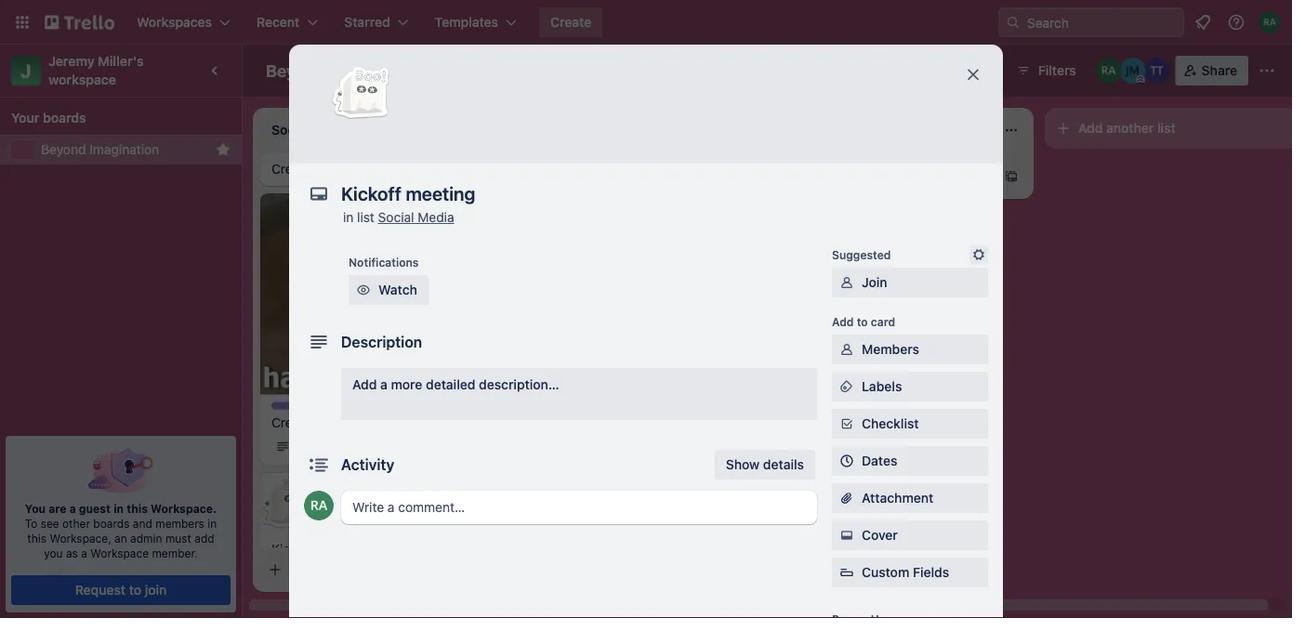 Task type: locate. For each thing, give the bounding box(es) containing it.
1 vertical spatial create
[[272, 161, 311, 177]]

sm image inside the labels link
[[838, 378, 856, 396]]

1 vertical spatial this
[[27, 532, 47, 545]]

0 vertical spatial ruby anderson (rubyanderson7) image
[[1096, 58, 1122, 84]]

1 horizontal spatial list
[[1158, 120, 1176, 136]]

sm image inside members link
[[838, 340, 856, 359]]

show details
[[726, 457, 804, 472]]

2 vertical spatial in
[[208, 517, 217, 530]]

power ups image
[[951, 63, 966, 78]]

list right another
[[1158, 120, 1176, 136]]

add inside add another list button
[[1079, 120, 1103, 136]]

1 horizontal spatial to
[[857, 315, 868, 328]]

boards up an
[[93, 517, 130, 530]]

0 horizontal spatial list
[[357, 210, 375, 225]]

to left join
[[129, 583, 141, 598]]

1 horizontal spatial imagination
[[330, 60, 424, 80]]

your boards with 1 items element
[[11, 107, 221, 129]]

31
[[582, 396, 594, 409]]

add a card
[[818, 169, 884, 184], [290, 562, 356, 577]]

in up add
[[208, 517, 217, 530]]

terry turtle (terryturtle) image
[[461, 436, 484, 458]]

sm image
[[970, 245, 988, 264], [838, 273, 856, 292], [838, 340, 856, 359], [838, 415, 856, 433], [838, 526, 856, 545]]

create
[[550, 14, 592, 30], [272, 161, 311, 177], [272, 415, 311, 430]]

create inside button
[[550, 14, 592, 30]]

1 horizontal spatial terry turtle (terryturtle) image
[[1144, 58, 1170, 84]]

must
[[165, 532, 191, 545]]

thinking link
[[536, 171, 751, 190]]

2 horizontal spatial ruby anderson (rubyanderson7) image
[[1096, 58, 1122, 84]]

meeting
[[317, 541, 366, 556]]

1 vertical spatial add a card button
[[260, 555, 469, 585]]

create inside 'link'
[[272, 161, 311, 177]]

kickoff meeting
[[272, 541, 366, 556]]

imagination
[[330, 60, 424, 80], [90, 142, 159, 157]]

0 vertical spatial add a card button
[[788, 162, 997, 192]]

0 horizontal spatial beyond imagination
[[41, 142, 159, 157]]

activity
[[341, 456, 395, 474]]

0 horizontal spatial to
[[129, 583, 141, 598]]

add up create instagram link
[[352, 377, 377, 392]]

dec
[[558, 396, 579, 409]]

search image
[[1006, 15, 1021, 30]]

1 horizontal spatial sm image
[[838, 378, 856, 396]]

sm image for cover
[[838, 526, 856, 545]]

open information menu image
[[1227, 13, 1246, 32]]

card up the members at the bottom right of the page
[[871, 315, 896, 328]]

share button
[[1176, 56, 1249, 86]]

0 vertical spatial terry turtle (terryturtle) image
[[1144, 58, 1170, 84]]

0 horizontal spatial add a card
[[290, 562, 356, 577]]

sm image for join
[[838, 273, 856, 292]]

1 vertical spatial beyond imagination
[[41, 142, 159, 157]]

sm image left join
[[838, 273, 856, 292]]

sm image for checklist
[[838, 415, 856, 433]]

list left social
[[357, 210, 375, 225]]

terry turtle (terryturtle) image
[[1144, 58, 1170, 84], [681, 391, 703, 414]]

admin
[[130, 532, 162, 545]]

create from template… image
[[1004, 169, 1019, 184]]

1 vertical spatial to
[[129, 583, 141, 598]]

request to join
[[75, 583, 167, 598]]

terry turtle (terryturtle) image left jeremy miller (jeremymiller198) icon
[[681, 391, 703, 414]]

sm image for labels
[[838, 378, 856, 396]]

social
[[378, 210, 414, 225]]

linkedin
[[315, 161, 365, 177]]

sm image inside cover link
[[838, 526, 856, 545]]

watch
[[378, 282, 417, 298]]

add a more detailed description…
[[352, 377, 559, 392]]

1 vertical spatial beyond
[[41, 142, 86, 157]]

card
[[857, 169, 884, 184], [871, 315, 896, 328], [329, 562, 356, 577]]

dec 31
[[558, 396, 594, 409]]

this
[[127, 502, 148, 515], [27, 532, 47, 545]]

2 vertical spatial create
[[272, 415, 311, 430]]

1 vertical spatial card
[[871, 315, 896, 328]]

sm image inside watch button
[[354, 281, 373, 299]]

members link
[[832, 335, 988, 364]]

you are a guest in this workspace. to see other boards and members in this workspace, an admin must add you as a workspace member.
[[25, 502, 217, 560]]

sm image left watch
[[354, 281, 373, 299]]

miller's
[[98, 53, 144, 69]]

1 vertical spatial boards
[[93, 517, 130, 530]]

ruby anderson (rubyanderson7) image down search field
[[1096, 58, 1122, 84]]

in right guest
[[114, 502, 124, 515]]

this down to
[[27, 532, 47, 545]]

sm image inside checklist link
[[838, 415, 856, 433]]

j
[[21, 60, 31, 81]]

beyond
[[266, 60, 326, 80], [41, 142, 86, 157]]

1 horizontal spatial boards
[[93, 517, 130, 530]]

add
[[1079, 120, 1103, 136], [818, 169, 843, 184], [832, 315, 854, 328], [352, 377, 377, 392], [290, 562, 315, 577]]

filters button
[[1010, 56, 1082, 86]]

color: purple, title: none image
[[272, 402, 309, 410]]

1 vertical spatial list
[[357, 210, 375, 225]]

ruby anderson (rubyanderson7) image
[[1096, 58, 1122, 84], [733, 391, 755, 414], [304, 491, 334, 521]]

create for create instagram
[[272, 415, 311, 430]]

sm image down the add to card
[[838, 340, 856, 359]]

sm image
[[354, 281, 373, 299], [838, 378, 856, 396]]

0 vertical spatial create
[[550, 14, 592, 30]]

custom fields
[[862, 565, 949, 580]]

0 horizontal spatial boards
[[43, 110, 86, 126]]

to up the members at the bottom right of the page
[[857, 315, 868, 328]]

0 vertical spatial in
[[343, 210, 354, 225]]

a
[[846, 169, 853, 184], [380, 377, 388, 392], [69, 502, 76, 515], [81, 547, 87, 560], [318, 562, 325, 577]]

to inside "button"
[[129, 583, 141, 598]]

ruby anderson (rubyanderson7) image right jeremy miller (jeremymiller198) icon
[[733, 391, 755, 414]]

workspace.
[[151, 502, 217, 515]]

0 vertical spatial beyond imagination
[[266, 60, 424, 80]]

Write a comment text field
[[341, 491, 817, 524]]

beyond down your boards
[[41, 142, 86, 157]]

0 vertical spatial add a card
[[818, 169, 884, 184]]

add a card button
[[788, 162, 997, 192], [260, 555, 469, 585]]

jeremy miller's workspace
[[48, 53, 147, 87]]

create instagram
[[272, 415, 375, 430]]

0 horizontal spatial beyond
[[41, 142, 86, 157]]

your boards
[[11, 110, 86, 126]]

0 horizontal spatial terry turtle (terryturtle) image
[[681, 391, 703, 414]]

pete ghost image
[[331, 63, 391, 123]]

0 vertical spatial list
[[1158, 120, 1176, 136]]

1 horizontal spatial add a card
[[818, 169, 884, 184]]

thoughts thinking
[[536, 161, 587, 188]]

you
[[44, 547, 63, 560]]

add a card down kickoff meeting
[[290, 562, 356, 577]]

beyond imagination
[[266, 60, 424, 80], [41, 142, 159, 157]]

2 horizontal spatial in
[[343, 210, 354, 225]]

sm image left checklist
[[838, 415, 856, 433]]

beyond imagination inside board name text field
[[266, 60, 424, 80]]

add a more detailed description… link
[[341, 368, 817, 420]]

sm image left labels
[[838, 378, 856, 396]]

notifications
[[349, 256, 419, 269]]

description…
[[479, 377, 559, 392]]

0 vertical spatial to
[[857, 315, 868, 328]]

in left social
[[343, 210, 354, 225]]

create linkedin
[[272, 161, 365, 177]]

card up suggested
[[857, 169, 884, 184]]

0 vertical spatial boards
[[43, 110, 86, 126]]

1 horizontal spatial beyond
[[266, 60, 326, 80]]

0 vertical spatial sm image
[[354, 281, 373, 299]]

this up the and
[[127, 502, 148, 515]]

0 horizontal spatial this
[[27, 532, 47, 545]]

list
[[1158, 120, 1176, 136], [357, 210, 375, 225]]

Dec 31 checkbox
[[536, 391, 600, 414]]

sm image up join "link"
[[970, 245, 988, 264]]

create instagram link
[[272, 413, 480, 432]]

add a card up suggested
[[818, 169, 884, 184]]

beyond left pete ghost image
[[266, 60, 326, 80]]

0 horizontal spatial in
[[114, 502, 124, 515]]

0 horizontal spatial ruby anderson (rubyanderson7) image
[[304, 491, 334, 521]]

ruby anderson (rubyanderson7) image up kickoff meeting
[[304, 491, 334, 521]]

dates button
[[832, 446, 988, 476]]

1 horizontal spatial beyond imagination
[[266, 60, 424, 80]]

starred icon image
[[216, 142, 231, 157]]

None text field
[[332, 177, 946, 210]]

1 vertical spatial sm image
[[838, 378, 856, 396]]

members
[[862, 342, 920, 357]]

Board name text field
[[257, 56, 434, 86]]

card down the meeting
[[329, 562, 356, 577]]

boards right the your
[[43, 110, 86, 126]]

terry turtle (terryturtle) image left share 'button' at right
[[1144, 58, 1170, 84]]

1 vertical spatial ruby anderson (rubyanderson7) image
[[733, 391, 755, 414]]

suggested
[[832, 248, 891, 261]]

0 notifications image
[[1192, 11, 1214, 33]]

description
[[341, 333, 422, 351]]

sm image left 'cover'
[[838, 526, 856, 545]]

create button
[[539, 7, 603, 37]]

workspace,
[[50, 532, 111, 545]]

0 vertical spatial beyond
[[266, 60, 326, 80]]

add left another
[[1079, 120, 1103, 136]]

add another list button
[[1045, 108, 1292, 149]]

a down kickoff meeting
[[318, 562, 325, 577]]

0 horizontal spatial sm image
[[354, 281, 373, 299]]

sm image inside join "link"
[[838, 273, 856, 292]]

0 vertical spatial imagination
[[330, 60, 424, 80]]

0 horizontal spatial imagination
[[90, 142, 159, 157]]

fields
[[913, 565, 949, 580]]

to
[[857, 315, 868, 328], [129, 583, 141, 598]]

1 horizontal spatial this
[[127, 502, 148, 515]]

dates
[[862, 453, 898, 469]]



Task type: describe. For each thing, give the bounding box(es) containing it.
social media link
[[378, 210, 454, 225]]

other
[[62, 517, 90, 530]]

join
[[145, 583, 167, 598]]

0 vertical spatial card
[[857, 169, 884, 184]]

the
[[612, 370, 631, 386]]

create for create
[[550, 14, 592, 30]]

join
[[862, 275, 888, 290]]

0 horizontal spatial add a card button
[[260, 555, 469, 585]]

create linkedin link
[[272, 160, 480, 179]]

add to card
[[832, 315, 896, 328]]

back to home image
[[45, 7, 114, 37]]

list inside add another list button
[[1158, 120, 1176, 136]]

add down the kickoff
[[290, 562, 315, 577]]

color: bold red, title: "thoughts" element
[[536, 160, 587, 174]]

are
[[49, 502, 67, 515]]

jeremy
[[48, 53, 95, 69]]

a up suggested
[[846, 169, 853, 184]]

jeremy miller (jeremymiller198) image
[[1120, 58, 1146, 84]]

kickoff meeting link
[[272, 540, 480, 558]]

a right 'as'
[[81, 547, 87, 560]]

to for join
[[129, 583, 141, 598]]

members
[[155, 517, 204, 530]]

add
[[195, 532, 214, 545]]

your
[[11, 110, 40, 126]]

compliment
[[536, 370, 608, 386]]

primary element
[[0, 0, 1292, 45]]

show
[[726, 457, 760, 472]]

thoughts
[[536, 161, 587, 174]]

share
[[1202, 63, 1238, 78]]

request to join button
[[11, 576, 230, 605]]

add inside add a more detailed description… link
[[352, 377, 377, 392]]

attachment button
[[832, 484, 988, 513]]

cover
[[862, 528, 898, 543]]

details
[[763, 457, 804, 472]]

sm image for members
[[838, 340, 856, 359]]

thinking
[[536, 172, 587, 188]]

labels link
[[832, 372, 988, 402]]

custom
[[862, 565, 910, 580]]

custom fields button
[[832, 563, 988, 582]]

member.
[[152, 547, 198, 560]]

workspace
[[90, 547, 149, 560]]

attachment
[[862, 490, 934, 506]]

0 vertical spatial this
[[127, 502, 148, 515]]

boards inside you are a guest in this workspace. to see other boards and members in this workspace, an admin must add you as a workspace member.
[[93, 517, 130, 530]]

add down suggested
[[832, 315, 854, 328]]

see
[[41, 517, 59, 530]]

to
[[25, 517, 37, 530]]

2 vertical spatial card
[[329, 562, 356, 577]]

1 vertical spatial in
[[114, 502, 124, 515]]

more
[[391, 377, 423, 392]]

chef
[[635, 370, 663, 386]]

2 vertical spatial ruby anderson (rubyanderson7) image
[[304, 491, 334, 521]]

guest
[[79, 502, 111, 515]]

kickoff
[[272, 541, 313, 556]]

imagination inside board name text field
[[330, 60, 424, 80]]

as
[[66, 547, 78, 560]]

request
[[75, 583, 126, 598]]

in list social media
[[343, 210, 454, 225]]

compliment the chef
[[536, 370, 663, 386]]

watch button
[[349, 275, 429, 305]]

1
[[320, 440, 325, 453]]

media
[[418, 210, 454, 225]]

jeremy miller (jeremymiller198) image
[[707, 391, 729, 414]]

ruby anderson (rubyanderson7) image
[[1259, 11, 1281, 33]]

beyond inside board name text field
[[266, 60, 326, 80]]

sm image for watch
[[354, 281, 373, 299]]

checklist link
[[832, 409, 988, 439]]

show menu image
[[1258, 61, 1277, 80]]

1 vertical spatial terry turtle (terryturtle) image
[[681, 391, 703, 414]]

checklist
[[862, 416, 919, 431]]

to for card
[[857, 315, 868, 328]]

add up suggested
[[818, 169, 843, 184]]

sm image for suggested
[[970, 245, 988, 264]]

create for create linkedin
[[272, 161, 311, 177]]

join link
[[832, 268, 988, 298]]

a right are
[[69, 502, 76, 515]]

1 horizontal spatial add a card button
[[788, 162, 997, 192]]

1 vertical spatial imagination
[[90, 142, 159, 157]]

filters
[[1038, 63, 1076, 78]]

and
[[133, 517, 152, 530]]

show details link
[[715, 450, 815, 480]]

instagram
[[315, 415, 375, 430]]

automation image
[[977, 56, 1003, 82]]

1 horizontal spatial in
[[208, 517, 217, 530]]

detailed
[[426, 377, 476, 392]]

an
[[114, 532, 127, 545]]

1 vertical spatial add a card
[[290, 562, 356, 577]]

cover link
[[832, 521, 988, 550]]

you
[[25, 502, 46, 515]]

another
[[1107, 120, 1154, 136]]

workspace
[[48, 72, 116, 87]]

a left more
[[380, 377, 388, 392]]

beyond imagination inside beyond imagination link
[[41, 142, 159, 157]]

1 horizontal spatial ruby anderson (rubyanderson7) image
[[733, 391, 755, 414]]

compliment the chef link
[[536, 369, 751, 387]]

create from template… image
[[740, 438, 755, 453]]

labels
[[862, 379, 902, 394]]

Search field
[[1021, 8, 1184, 36]]

add another list
[[1079, 120, 1176, 136]]

beyond imagination link
[[41, 140, 208, 159]]



Task type: vqa. For each thing, say whether or not it's contained in the screenshot.
request to join
yes



